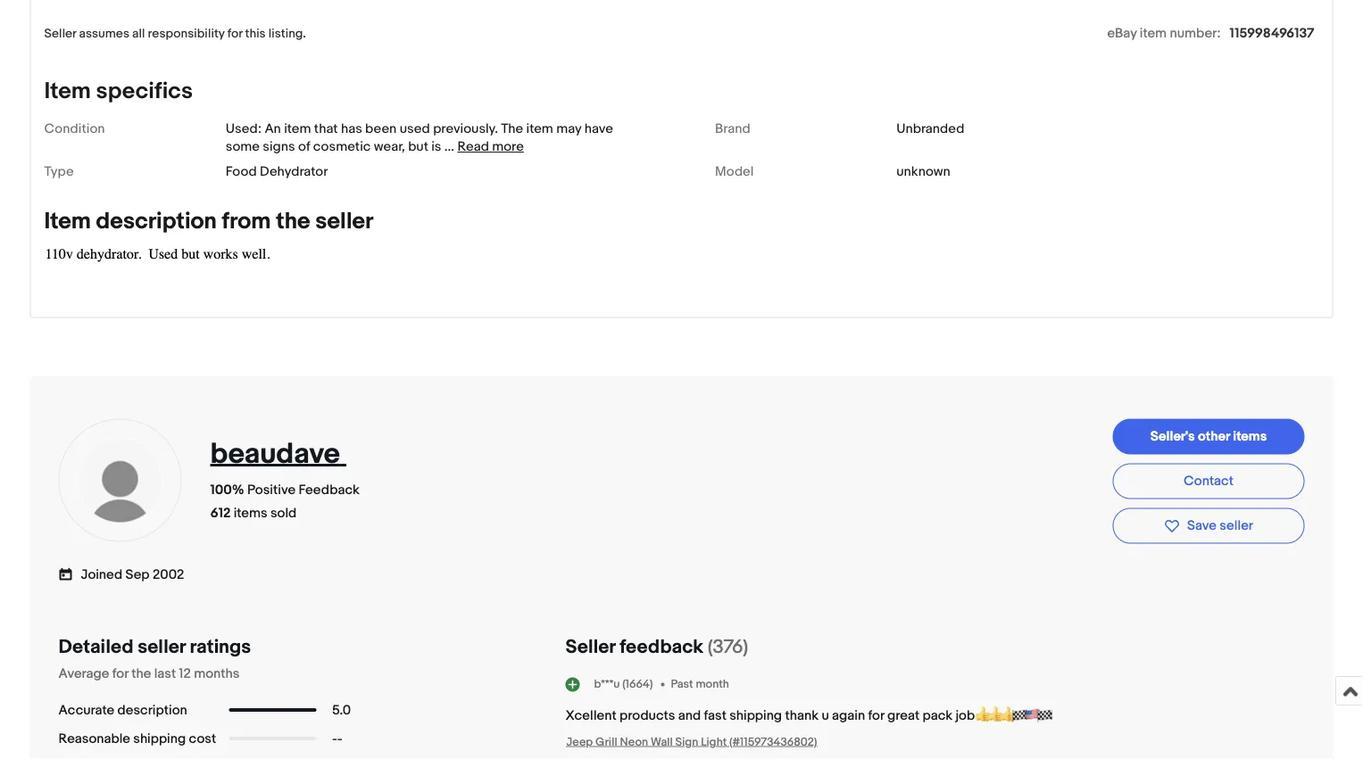 Task type: locate. For each thing, give the bounding box(es) containing it.
more
[[492, 139, 524, 155]]

xcellent products and fast shipping thank u again for great pack job👍👍👍🏁🇺🇲🏁
[[566, 708, 1050, 724]]

item down type at the left top
[[44, 208, 91, 236]]

shipping left cost
[[133, 731, 186, 747]]

accurate
[[58, 703, 114, 719]]

month
[[696, 678, 729, 692]]

seller
[[44, 26, 76, 41], [566, 636, 616, 659]]

0 vertical spatial description
[[96, 208, 217, 236]]

1 horizontal spatial for
[[227, 26, 242, 41]]

again
[[832, 708, 865, 724]]

item for item description from the seller
[[44, 208, 91, 236]]

months
[[194, 666, 240, 682]]

other
[[1198, 429, 1230, 445]]

products
[[620, 708, 675, 724]]

read more button
[[458, 139, 524, 155]]

type
[[44, 164, 74, 180]]

items right 612
[[234, 506, 267, 522]]

that
[[314, 121, 338, 137]]

used
[[400, 121, 430, 137]]

number:
[[1170, 25, 1221, 41]]

seller's other items
[[1151, 429, 1267, 445]]

item description from the seller
[[44, 208, 374, 236]]

items right other
[[1233, 429, 1267, 445]]

detailed
[[58, 636, 133, 659]]

have
[[585, 121, 613, 137]]

0 vertical spatial item
[[44, 78, 91, 105]]

save seller button
[[1113, 508, 1305, 544]]

neon
[[620, 736, 648, 750]]

1 vertical spatial description
[[117, 703, 187, 719]]

2 - from the left
[[337, 731, 343, 747]]

1 vertical spatial items
[[234, 506, 267, 522]]

beaudave image
[[77, 438, 163, 524]]

grill
[[596, 736, 618, 750]]

been
[[365, 121, 397, 137]]

seller right save
[[1220, 518, 1254, 534]]

0 vertical spatial seller
[[44, 26, 76, 41]]

item
[[1140, 25, 1167, 41], [284, 121, 311, 137], [526, 121, 553, 137]]

(1664)
[[623, 678, 653, 692]]

for left great
[[868, 708, 884, 724]]

0 horizontal spatial the
[[131, 666, 151, 682]]

save seller
[[1188, 518, 1254, 534]]

1 vertical spatial item
[[44, 208, 91, 236]]

seller for save seller
[[1220, 518, 1254, 534]]

specifics
[[96, 78, 193, 105]]

previously.
[[433, 121, 498, 137]]

this
[[245, 26, 266, 41]]

1 horizontal spatial seller
[[315, 208, 374, 236]]

1 horizontal spatial item
[[526, 121, 553, 137]]

1 horizontal spatial shipping
[[730, 708, 782, 724]]

jeep grill neon wall sign light (#115973436802) link
[[567, 736, 817, 750]]

cosmetic
[[313, 139, 371, 155]]

seller's other items link
[[1113, 419, 1305, 455]]

the left the last
[[131, 666, 151, 682]]

reasonable shipping cost
[[58, 731, 216, 747]]

wear,
[[374, 139, 405, 155]]

-
[[332, 731, 337, 747], [337, 731, 343, 747]]

1 horizontal spatial items
[[1233, 429, 1267, 445]]

1 vertical spatial seller
[[566, 636, 616, 659]]

100%
[[210, 483, 244, 499]]

item up condition
[[44, 78, 91, 105]]

0 horizontal spatial items
[[234, 506, 267, 522]]

jeep grill neon wall sign light (#115973436802)
[[567, 736, 817, 750]]

(#115973436802)
[[730, 736, 817, 750]]

save
[[1188, 518, 1217, 534]]

2 item from the top
[[44, 208, 91, 236]]

ebay item number: 115998496137
[[1108, 25, 1315, 41]]

contact link
[[1113, 464, 1305, 500]]

description for accurate
[[117, 703, 187, 719]]

the
[[276, 208, 310, 236], [131, 666, 151, 682]]

for down 'detailed' at the left of page
[[112, 666, 128, 682]]

1 vertical spatial shipping
[[133, 731, 186, 747]]

0 vertical spatial seller
[[315, 208, 374, 236]]

2 vertical spatial for
[[868, 708, 884, 724]]

text__icon wrapper image
[[58, 566, 81, 582]]

0 vertical spatial the
[[276, 208, 310, 236]]

0 vertical spatial for
[[227, 26, 242, 41]]

1 vertical spatial seller
[[1220, 518, 1254, 534]]

item up the of
[[284, 121, 311, 137]]

2 horizontal spatial seller
[[1220, 518, 1254, 534]]

0 horizontal spatial shipping
[[133, 731, 186, 747]]

seller left assumes
[[44, 26, 76, 41]]

1 item from the top
[[44, 78, 91, 105]]

joined
[[81, 568, 122, 584]]

seller up the last
[[138, 636, 186, 659]]

for left the this
[[227, 26, 242, 41]]

last
[[154, 666, 176, 682]]

beaudave
[[210, 437, 340, 472]]

detailed seller ratings
[[58, 636, 251, 659]]

seller
[[315, 208, 374, 236], [1220, 518, 1254, 534], [138, 636, 186, 659]]

unknown
[[897, 164, 951, 180]]

description
[[96, 208, 217, 236], [117, 703, 187, 719]]

100% positive feedback 612 items sold
[[210, 483, 360, 522]]

seller inside save seller button
[[1220, 518, 1254, 534]]

brand
[[715, 121, 751, 137]]

shipping up (#115973436802)
[[730, 708, 782, 724]]

0 horizontal spatial seller
[[138, 636, 186, 659]]

sign
[[676, 736, 699, 750]]

2 vertical spatial seller
[[138, 636, 186, 659]]

1 - from the left
[[332, 731, 337, 747]]

2 horizontal spatial for
[[868, 708, 884, 724]]

item specifics
[[44, 78, 193, 105]]

job👍👍👍🏁🇺🇲🏁
[[956, 708, 1050, 724]]

seller down dehydrator
[[315, 208, 374, 236]]

seller for detailed seller ratings
[[138, 636, 186, 659]]

1 vertical spatial for
[[112, 666, 128, 682]]

ebay
[[1108, 25, 1137, 41]]

food
[[226, 164, 257, 180]]

seller up b***u
[[566, 636, 616, 659]]

shipping
[[730, 708, 782, 724], [133, 731, 186, 747]]

1 horizontal spatial seller
[[566, 636, 616, 659]]

612
[[210, 506, 231, 522]]

the right the from at the top
[[276, 208, 310, 236]]

may
[[556, 121, 582, 137]]

item right the ebay
[[1140, 25, 1167, 41]]

item right the
[[526, 121, 553, 137]]

b***u
[[594, 678, 620, 692]]

0 horizontal spatial seller
[[44, 26, 76, 41]]

and
[[678, 708, 701, 724]]



Task type: vqa. For each thing, say whether or not it's contained in the screenshot.
third Free from the bottom of the page
no



Task type: describe. For each thing, give the bounding box(es) containing it.
item for item specifics
[[44, 78, 91, 105]]

beaudave link
[[210, 437, 346, 472]]

b***u (1664)
[[594, 678, 653, 692]]

but
[[408, 139, 429, 155]]

seller's
[[1151, 429, 1195, 445]]

wall
[[651, 736, 673, 750]]

past month
[[671, 678, 729, 692]]

from
[[222, 208, 271, 236]]

fast
[[704, 708, 727, 724]]

thank
[[785, 708, 819, 724]]

...
[[445, 139, 455, 155]]

condition
[[44, 121, 105, 137]]

5.0
[[332, 703, 351, 719]]

joined sep 2002
[[81, 568, 184, 584]]

pack
[[923, 708, 953, 724]]

reasonable
[[58, 731, 130, 747]]

seller feedback (376)
[[566, 636, 748, 659]]

(376)
[[708, 636, 748, 659]]

1 horizontal spatial the
[[276, 208, 310, 236]]

xcellent
[[566, 708, 617, 724]]

description for item
[[96, 208, 217, 236]]

read more
[[458, 139, 524, 155]]

2002
[[153, 568, 184, 584]]

cost
[[189, 731, 216, 747]]

assumes
[[79, 26, 129, 41]]

used: an item that has been used previously. the item may have some signs of cosmetic wear, but is ...
[[226, 121, 613, 155]]

has
[[341, 121, 362, 137]]

is
[[431, 139, 442, 155]]

sold
[[270, 506, 297, 522]]

1 vertical spatial the
[[131, 666, 151, 682]]

read
[[458, 139, 489, 155]]

--
[[332, 731, 343, 747]]

0 horizontal spatial for
[[112, 666, 128, 682]]

accurate description
[[58, 703, 187, 719]]

seller for seller assumes all responsibility for this listing.
[[44, 26, 76, 41]]

dehydrator
[[260, 164, 328, 180]]

seller assumes all responsibility for this listing.
[[44, 26, 306, 41]]

ratings
[[190, 636, 251, 659]]

seller for seller feedback (376)
[[566, 636, 616, 659]]

food dehydrator
[[226, 164, 328, 180]]

signs
[[263, 139, 295, 155]]

light
[[701, 736, 727, 750]]

115998496137
[[1230, 25, 1315, 41]]

average for the last 12 months
[[58, 666, 240, 682]]

unbranded
[[897, 121, 965, 137]]

responsibility
[[148, 26, 225, 41]]

an
[[265, 121, 281, 137]]

great
[[887, 708, 920, 724]]

feedback
[[299, 483, 360, 499]]

u
[[822, 708, 829, 724]]

past
[[671, 678, 693, 692]]

average
[[58, 666, 109, 682]]

items inside 100% positive feedback 612 items sold
[[234, 506, 267, 522]]

0 vertical spatial shipping
[[730, 708, 782, 724]]

0 horizontal spatial item
[[284, 121, 311, 137]]

contact
[[1184, 473, 1234, 489]]

0 vertical spatial items
[[1233, 429, 1267, 445]]

of
[[298, 139, 310, 155]]

used:
[[226, 121, 262, 137]]

the
[[501, 121, 523, 137]]

sep
[[125, 568, 150, 584]]

2 horizontal spatial item
[[1140, 25, 1167, 41]]

jeep
[[567, 736, 593, 750]]

12
[[179, 666, 191, 682]]

model
[[715, 164, 754, 180]]

some
[[226, 139, 260, 155]]

all
[[132, 26, 145, 41]]

positive
[[247, 483, 296, 499]]



